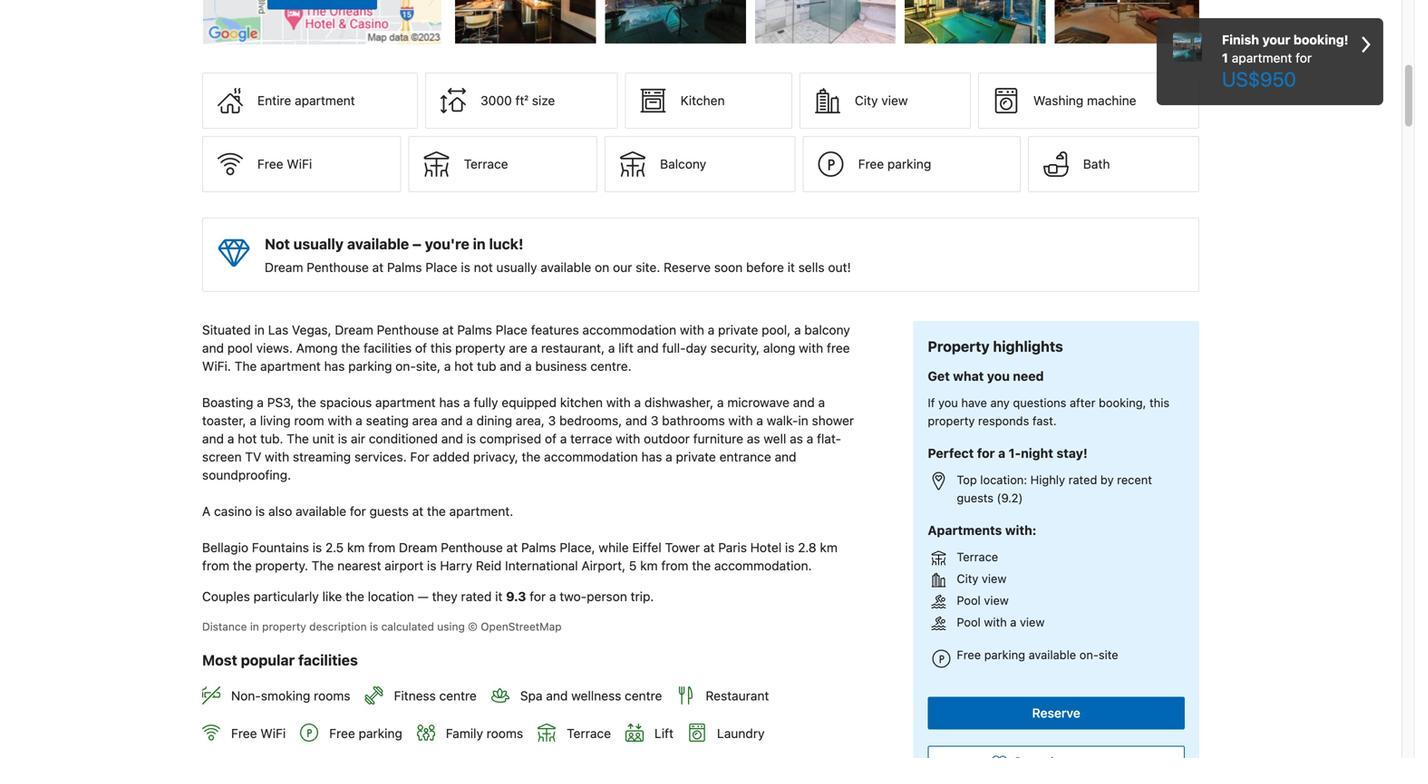 Task type: describe. For each thing, give the bounding box(es) containing it.
1 vertical spatial palms
[[457, 322, 492, 337]]

0 horizontal spatial wifi
[[261, 726, 286, 741]]

for inside finish your booking! 1 apartment for us$950
[[1296, 50, 1312, 65]]

view up pool view
[[982, 572, 1007, 585]]

a left 1-
[[998, 446, 1006, 460]]

dining
[[477, 413, 512, 428]]

reserve inside button
[[1032, 705, 1081, 720]]

location:
[[980, 473, 1027, 486]]

are
[[509, 341, 527, 356]]

not usually available – you're in luck! dream penthouse at palms place is not usually available on our site. reserve soon before it sells out!
[[265, 235, 851, 275]]

2 horizontal spatial from
[[661, 558, 689, 573]]

entire apartment
[[258, 93, 355, 108]]

a up shower at the bottom right
[[818, 395, 825, 410]]

finish your booking! 1 apartment for us$950
[[1222, 32, 1349, 91]]

1 horizontal spatial terrace
[[567, 726, 611, 741]]

a right are at the top
[[531, 341, 538, 356]]

in right distance
[[250, 620, 259, 633]]

description
[[309, 620, 367, 633]]

washing machine button
[[978, 73, 1200, 129]]

equipped
[[502, 395, 557, 410]]

a down microwave
[[756, 413, 763, 428]]

city inside button
[[855, 93, 878, 108]]

a up security,
[[708, 322, 715, 337]]

rated inside top location: highly rated by recent guests (9.2)
[[1069, 473, 1097, 486]]

sells
[[799, 260, 825, 275]]

entrance
[[720, 449, 771, 464]]

it inside not usually available – you're in luck! dream penthouse at palms place is not usually available on our site. reserve soon before it sells out!
[[788, 260, 795, 275]]

trip.
[[631, 589, 654, 604]]

at inside not usually available – you're in luck! dream penthouse at palms place is not usually available on our site. reserve soon before it sells out!
[[372, 260, 384, 275]]

is left air
[[338, 431, 347, 446]]

2 3 from the left
[[651, 413, 659, 428]]

eiffel
[[632, 540, 662, 555]]

pool for pool view
[[957, 593, 981, 607]]

0 horizontal spatial from
[[202, 558, 229, 573]]

penthouse inside not usually available – you're in luck! dream penthouse at palms place is not usually available on our site. reserve soon before it sells out!
[[307, 260, 369, 275]]

2 centre from the left
[[625, 688, 662, 703]]

restaurant
[[706, 688, 769, 703]]

with down microwave
[[729, 413, 753, 428]]

machine
[[1087, 93, 1137, 108]]

recent
[[1117, 473, 1152, 486]]

0 vertical spatial has
[[324, 359, 345, 374]]

2 vertical spatial has
[[642, 449, 662, 464]]

view inside button
[[882, 93, 908, 108]]

1 vertical spatial free wifi
[[231, 726, 286, 741]]

business
[[535, 359, 587, 374]]

along
[[763, 341, 796, 356]]

security,
[[710, 341, 760, 356]]

available left –
[[347, 235, 409, 253]]

the down bellagio
[[233, 558, 252, 573]]

1 horizontal spatial from
[[368, 540, 396, 555]]

free down non-smoking rooms
[[329, 726, 355, 741]]

apartment inside finish your booking! 1 apartment for us$950
[[1232, 50, 1292, 65]]

0 horizontal spatial usually
[[293, 235, 344, 253]]

1 horizontal spatial km
[[640, 558, 658, 573]]

is left 2.5
[[313, 540, 322, 555]]

this inside situated in las vegas, dream penthouse at palms place features accommodation with a private pool, a balcony and pool views. among the facilities of this property are a restaurant, a lift and full-day security, along with free wifi. the apartment has parking on-site, a hot tub and a business centre. boasting a ps3, the spacious apartment has a fully equipped kitchen with a dishwasher, a microwave and a toaster, a living room with a seating area and a dining area, 3 bedrooms, and 3 bathrooms with a walk-in shower and a hot tub. the unit is air conditioned and is comprised of a terrace with outdoor furniture as well as a flat- screen tv with streaming services. for added privacy, the accommodation has a private entrance and soundproofing. a casino is also available for guests at the apartment. bellagio fountains is 2.5 km from dream penthouse at palms place, while eiffel tower at paris hotel is 2.8 km from the property. the nearest airport is harry reid international airport, 5 km from the accommodation.
[[431, 341, 452, 356]]

wifi inside button
[[287, 157, 312, 171]]

a left flat- at the right bottom of the page
[[807, 431, 814, 446]]

flat-
[[817, 431, 841, 446]]

outdoor
[[644, 431, 690, 446]]

is left the also
[[255, 504, 265, 519]]

©
[[468, 620, 478, 633]]

shower
[[812, 413, 854, 428]]

questions
[[1013, 396, 1067, 409]]

apartment down views.
[[260, 359, 321, 374]]

ps3,
[[267, 395, 294, 410]]

features
[[531, 322, 579, 337]]

reserve inside not usually available – you're in luck! dream penthouse at palms place is not usually available on our site. reserve soon before it sells out!
[[664, 260, 711, 275]]

like
[[322, 589, 342, 604]]

non-
[[231, 688, 261, 703]]

and up wifi.
[[202, 341, 224, 356]]

apartments with:
[[928, 523, 1037, 538]]

kitchen
[[681, 93, 725, 108]]

in inside not usually available – you're in luck! dream penthouse at palms place is not usually available on our site. reserve soon before it sells out!
[[473, 235, 486, 253]]

perfect
[[928, 446, 974, 460]]

room
[[294, 413, 324, 428]]

free down the non-
[[231, 726, 257, 741]]

0 horizontal spatial free parking
[[329, 726, 402, 741]]

apartments
[[928, 523, 1002, 538]]

view up free parking available on-site
[[1020, 615, 1045, 629]]

site
[[1099, 648, 1119, 661]]

and up "outdoor"
[[626, 413, 647, 428]]

0 vertical spatial accommodation
[[583, 322, 677, 337]]

0 horizontal spatial rated
[[461, 589, 492, 604]]

free inside free wifi button
[[258, 157, 283, 171]]

for right 9.3
[[530, 589, 546, 604]]

3000
[[481, 93, 512, 108]]

the down comprised on the left of the page
[[522, 449, 541, 464]]

a right the "pool,"
[[794, 322, 801, 337]]

soon
[[714, 260, 743, 275]]

city view button
[[800, 73, 971, 129]]

a down toaster,
[[227, 431, 234, 446]]

night
[[1021, 446, 1054, 460]]

with down pool view
[[984, 615, 1007, 629]]

is up added
[[467, 431, 476, 446]]

and down are at the top
[[500, 359, 522, 374]]

luck!
[[489, 235, 524, 253]]

also
[[268, 504, 292, 519]]

person
[[587, 589, 627, 604]]

restaurant,
[[541, 341, 605, 356]]

a up "bathrooms"
[[717, 395, 724, 410]]

a left the dishwasher,
[[634, 395, 641, 410]]

free wifi button
[[202, 136, 401, 192]]

fast.
[[1033, 414, 1057, 427]]

among
[[296, 341, 338, 356]]

a down are at the top
[[525, 359, 532, 374]]

1 horizontal spatial of
[[545, 431, 557, 446]]

area,
[[516, 413, 545, 428]]

parking down fitness
[[359, 726, 402, 741]]

bathrooms
[[662, 413, 725, 428]]

streaming
[[293, 449, 351, 464]]

a left terrace
[[560, 431, 567, 446]]

international
[[505, 558, 578, 573]]

a left living on the left bottom of the page
[[250, 413, 257, 428]]

air
[[351, 431, 365, 446]]

free parking inside button
[[858, 157, 931, 171]]

0 horizontal spatial property
[[262, 620, 306, 633]]

for inside situated in las vegas, dream penthouse at palms place features accommodation with a private pool, a balcony and pool views. among the facilities of this property are a restaurant, a lift and full-day security, along with free wifi. the apartment has parking on-site, a hot tub and a business centre. boasting a ps3, the spacious apartment has a fully equipped kitchen with a dishwasher, a microwave and a toaster, a living room with a seating area and a dining area, 3 bedrooms, and 3 bathrooms with a walk-in shower and a hot tub. the unit is air conditioned and is comprised of a terrace with outdoor furniture as well as a flat- screen tv with streaming services. for added privacy, the accommodation has a private entrance and soundproofing. a casino is also available for guests at the apartment. bellagio fountains is 2.5 km from dream penthouse at palms place, while eiffel tower at paris hotel is 2.8 km from the property. the nearest airport is harry reid international airport, 5 km from the accommodation.
[[350, 504, 366, 519]]

and right spa
[[546, 688, 568, 703]]

a down "outdoor"
[[666, 449, 673, 464]]

is inside not usually available – you're in luck! dream penthouse at palms place is not usually available on our site. reserve soon before it sells out!
[[461, 260, 470, 275]]

1-
[[1009, 446, 1021, 460]]

a up free parking available on-site
[[1010, 615, 1017, 629]]

the right like
[[346, 589, 364, 604]]

terrace
[[570, 431, 612, 446]]

1 vertical spatial the
[[287, 431, 309, 446]]

full-
[[662, 341, 686, 356]]

3000 ft² size
[[481, 93, 555, 108]]

1 vertical spatial facilities
[[298, 652, 358, 669]]

view up pool with a view
[[984, 593, 1009, 607]]

booking,
[[1099, 396, 1146, 409]]

property inside situated in las vegas, dream penthouse at palms place features accommodation with a private pool, a balcony and pool views. among the facilities of this property are a restaurant, a lift and full-day security, along with free wifi. the apartment has parking on-site, a hot tub and a business centre. boasting a ps3, the spacious apartment has a fully equipped kitchen with a dishwasher, a microwave and a toaster, a living room with a seating area and a dining area, 3 bedrooms, and 3 bathrooms with a walk-in shower and a hot tub. the unit is air conditioned and is comprised of a terrace with outdoor furniture as well as a flat- screen tv with streaming services. for added privacy, the accommodation has a private entrance and soundproofing. a casino is also available for guests at the apartment. bellagio fountains is 2.5 km from dream penthouse at palms place, while eiffel tower at paris hotel is 2.8 km from the property. the nearest airport is harry reid international airport, 5 km from the accommodation.
[[455, 341, 506, 356]]

a up air
[[356, 413, 363, 428]]

1 vertical spatial it
[[495, 589, 503, 604]]

0 vertical spatial hot
[[454, 359, 474, 374]]

paris
[[718, 540, 747, 555]]

available left site
[[1029, 648, 1076, 661]]

a right site,
[[444, 359, 451, 374]]

what
[[953, 368, 984, 383]]

popular
[[241, 652, 295, 669]]

and up screen
[[202, 431, 224, 446]]

place,
[[560, 540, 595, 555]]

1 vertical spatial city
[[957, 572, 979, 585]]

2 vertical spatial palms
[[521, 540, 556, 555]]

tub
[[477, 359, 496, 374]]

property inside if you have any questions after booking, this property responds fast.
[[928, 414, 975, 427]]

and right area
[[441, 413, 463, 428]]

get what you need
[[928, 368, 1044, 383]]

0 vertical spatial private
[[718, 322, 758, 337]]

area
[[412, 413, 438, 428]]

for left 1-
[[977, 446, 995, 460]]

2 as from the left
[[790, 431, 803, 446]]

out!
[[828, 260, 851, 275]]

free down pool with a view
[[957, 648, 981, 661]]

free wifi inside button
[[258, 157, 312, 171]]

is left 2.8
[[785, 540, 795, 555]]

with up "day"
[[680, 322, 704, 337]]

terrace inside button
[[464, 157, 508, 171]]

a left ps3,
[[257, 395, 264, 410]]

your
[[1263, 32, 1291, 47]]

1 horizontal spatial on-
[[1080, 648, 1099, 661]]

0 horizontal spatial private
[[676, 449, 716, 464]]

seating
[[366, 413, 409, 428]]

balcony
[[660, 157, 706, 171]]

wifi.
[[202, 359, 231, 374]]

toaster,
[[202, 413, 246, 428]]

us$950
[[1222, 67, 1296, 91]]

with down tub.
[[265, 449, 289, 464]]

hotel
[[751, 540, 782, 555]]

in left shower at the bottom right
[[798, 413, 809, 428]]

with up bedrooms,
[[606, 395, 631, 410]]

spa
[[520, 688, 543, 703]]

0 horizontal spatial the
[[235, 359, 257, 374]]

in left las
[[254, 322, 265, 337]]

a left two-
[[549, 589, 556, 604]]

the left apartment.
[[427, 504, 446, 519]]

family
[[446, 726, 483, 741]]

nearest
[[337, 558, 381, 573]]

conditioned
[[369, 431, 438, 446]]

balcony
[[805, 322, 850, 337]]

soundproofing.
[[202, 468, 291, 482]]

parking down pool with a view
[[984, 648, 1026, 661]]

booking!
[[1294, 32, 1349, 47]]

guests inside top location: highly rated by recent guests (9.2)
[[957, 491, 994, 504]]

0 vertical spatial you
[[987, 368, 1010, 383]]

and down the "well"
[[775, 449, 797, 464]]

1 vertical spatial penthouse
[[377, 322, 439, 337]]

you're
[[425, 235, 470, 253]]

0 horizontal spatial km
[[347, 540, 365, 555]]

tv
[[245, 449, 261, 464]]

parking inside situated in las vegas, dream penthouse at palms place features accommodation with a private pool, a balcony and pool views. among the facilities of this property are a restaurant, a lift and full-day security, along with free wifi. the apartment has parking on-site, a hot tub and a business centre. boasting a ps3, the spacious apartment has a fully equipped kitchen with a dishwasher, a microwave and a toaster, a living room with a seating area and a dining area, 3 bedrooms, and 3 bathrooms with a walk-in shower and a hot tub. the unit is air conditioned and is comprised of a terrace with outdoor furniture as well as a flat- screen tv with streaming services. for added privacy, the accommodation has a private entrance and soundproofing. a casino is also available for guests at the apartment. bellagio fountains is 2.5 km from dream penthouse at palms place, while eiffel tower at paris hotel is 2.8 km from the property. the nearest airport is harry reid international airport, 5 km from the accommodation.
[[348, 359, 392, 374]]

bath
[[1083, 157, 1110, 171]]



Task type: locate. For each thing, give the bounding box(es) containing it.
1 vertical spatial usually
[[496, 260, 537, 275]]

the down pool
[[235, 359, 257, 374]]

property highlights
[[928, 338, 1063, 355]]

kitchen button
[[625, 73, 792, 129]]

palms down –
[[387, 260, 422, 275]]

is left harry
[[427, 558, 437, 573]]

3 right area,
[[548, 413, 556, 428]]

parking inside button
[[888, 157, 931, 171]]

smoking
[[261, 688, 310, 703]]

(9.2)
[[997, 491, 1023, 504]]

site,
[[416, 359, 441, 374]]

living
[[260, 413, 291, 428]]

the down 2.5
[[312, 558, 334, 573]]

is left calculated in the bottom left of the page
[[370, 620, 378, 633]]

1 horizontal spatial has
[[439, 395, 460, 410]]

0 horizontal spatial centre
[[439, 688, 477, 703]]

1 vertical spatial place
[[496, 322, 528, 337]]

place inside situated in las vegas, dream penthouse at palms place features accommodation with a private pool, a balcony and pool views. among the facilities of this property are a restaurant, a lift and full-day security, along with free wifi. the apartment has parking on-site, a hot tub and a business centre. boasting a ps3, the spacious apartment has a fully equipped kitchen with a dishwasher, a microwave and a toaster, a living room with a seating area and a dining area, 3 bedrooms, and 3 bathrooms with a walk-in shower and a hot tub. the unit is air conditioned and is comprised of a terrace with outdoor furniture as well as a flat- screen tv with streaming services. for added privacy, the accommodation has a private entrance and soundproofing. a casino is also available for guests at the apartment. bellagio fountains is 2.5 km from dream penthouse at palms place, while eiffel tower at paris hotel is 2.8 km from the property. the nearest airport is harry reid international airport, 5 km from the accommodation.
[[496, 322, 528, 337]]

0 horizontal spatial of
[[415, 341, 427, 356]]

accommodation down terrace
[[544, 449, 638, 464]]

2 vertical spatial the
[[312, 558, 334, 573]]

fountains
[[252, 540, 309, 555]]

pool up pool with a view
[[957, 593, 981, 607]]

pool down pool view
[[957, 615, 981, 629]]

finish
[[1222, 32, 1259, 47]]

fitness
[[394, 688, 436, 703]]

reserve button
[[928, 697, 1185, 729]]

privacy,
[[473, 449, 518, 464]]

and up the walk-
[[793, 395, 815, 410]]

as up entrance
[[747, 431, 760, 446]]

particularly
[[254, 589, 319, 604]]

0 vertical spatial city
[[855, 93, 878, 108]]

with down spacious
[[328, 413, 352, 428]]

openstreetmap
[[481, 620, 562, 633]]

with down balcony
[[799, 341, 823, 356]]

place up are at the top
[[496, 322, 528, 337]]

in up not
[[473, 235, 486, 253]]

km right 5
[[640, 558, 658, 573]]

apartment up seating
[[375, 395, 436, 410]]

1 horizontal spatial as
[[790, 431, 803, 446]]

2 vertical spatial terrace
[[567, 726, 611, 741]]

2 horizontal spatial penthouse
[[441, 540, 503, 555]]

a left dining
[[466, 413, 473, 428]]

0 horizontal spatial rooms
[[314, 688, 350, 703]]

5
[[629, 558, 637, 573]]

accommodation
[[583, 322, 677, 337], [544, 449, 638, 464]]

private down furniture at the bottom of the page
[[676, 449, 716, 464]]

1 horizontal spatial this
[[1150, 396, 1170, 409]]

facilities inside situated in las vegas, dream penthouse at palms place features accommodation with a private pool, a balcony and pool views. among the facilities of this property are a restaurant, a lift and full-day security, along with free wifi. the apartment has parking on-site, a hot tub and a business centre. boasting a ps3, the spacious apartment has a fully equipped kitchen with a dishwasher, a microwave and a toaster, a living room with a seating area and a dining area, 3 bedrooms, and 3 bathrooms with a walk-in shower and a hot tub. the unit is air conditioned and is comprised of a terrace with outdoor furniture as well as a flat- screen tv with streaming services. for added privacy, the accommodation has a private entrance and soundproofing. a casino is also available for guests at the apartment. bellagio fountains is 2.5 km from dream penthouse at palms place, while eiffel tower at paris hotel is 2.8 km from the property. the nearest airport is harry reid international airport, 5 km from the accommodation.
[[364, 341, 412, 356]]

has down "outdoor"
[[642, 449, 662, 464]]

facilities down description
[[298, 652, 358, 669]]

is
[[461, 260, 470, 275], [338, 431, 347, 446], [467, 431, 476, 446], [255, 504, 265, 519], [313, 540, 322, 555], [785, 540, 795, 555], [427, 558, 437, 573], [370, 620, 378, 633]]

you right if
[[938, 396, 958, 409]]

1 vertical spatial of
[[545, 431, 557, 446]]

free down entire
[[258, 157, 283, 171]]

1 vertical spatial you
[[938, 396, 958, 409]]

palms inside not usually available – you're in luck! dream penthouse at palms place is not usually available on our site. reserve soon before it sells out!
[[387, 260, 422, 275]]

unit
[[312, 431, 334, 446]]

wellness
[[571, 688, 621, 703]]

1 horizontal spatial penthouse
[[377, 322, 439, 337]]

this right booking,
[[1150, 396, 1170, 409]]

entire apartment button
[[202, 73, 418, 129]]

1 horizontal spatial you
[[987, 368, 1010, 383]]

centre
[[439, 688, 477, 703], [625, 688, 662, 703]]

it left sells
[[788, 260, 795, 275]]

has left fully
[[439, 395, 460, 410]]

property down if
[[928, 414, 975, 427]]

1 as from the left
[[747, 431, 760, 446]]

—
[[418, 589, 429, 604]]

1 horizontal spatial property
[[455, 341, 506, 356]]

entire
[[258, 93, 291, 108]]

0 horizontal spatial you
[[938, 396, 958, 409]]

have
[[962, 396, 987, 409]]

2 vertical spatial dream
[[399, 540, 437, 555]]

1 vertical spatial this
[[1150, 396, 1170, 409]]

available inside situated in las vegas, dream penthouse at palms place features accommodation with a private pool, a balcony and pool views. among the facilities of this property are a restaurant, a lift and full-day security, along with free wifi. the apartment has parking on-site, a hot tub and a business centre. boasting a ps3, the spacious apartment has a fully equipped kitchen with a dishwasher, a microwave and a toaster, a living room with a seating area and a dining area, 3 bedrooms, and 3 bathrooms with a walk-in shower and a hot tub. the unit is air conditioned and is comprised of a terrace with outdoor furniture as well as a flat- screen tv with streaming services. for added privacy, the accommodation has a private entrance and soundproofing. a casino is also available for guests at the apartment. bellagio fountains is 2.5 km from dream penthouse at palms place, while eiffel tower at paris hotel is 2.8 km from the property. the nearest airport is harry reid international airport, 5 km from the accommodation.
[[296, 504, 346, 519]]

reid
[[476, 558, 502, 573]]

guests down top
[[957, 491, 994, 504]]

pool view
[[957, 593, 1009, 607]]

0 vertical spatial of
[[415, 341, 427, 356]]

terrace down 3000
[[464, 157, 508, 171]]

1 vertical spatial has
[[439, 395, 460, 410]]

penthouse
[[307, 260, 369, 275], [377, 322, 439, 337], [441, 540, 503, 555]]

0 horizontal spatial has
[[324, 359, 345, 374]]

0 vertical spatial wifi
[[287, 157, 312, 171]]

airport
[[385, 558, 424, 573]]

1 horizontal spatial wifi
[[287, 157, 312, 171]]

1 horizontal spatial reserve
[[1032, 705, 1081, 720]]

0 horizontal spatial hot
[[238, 431, 257, 446]]

1 horizontal spatial rooms
[[487, 726, 523, 741]]

0 vertical spatial on-
[[396, 359, 416, 374]]

free wifi
[[258, 157, 312, 171], [231, 726, 286, 741]]

fitness centre
[[394, 688, 477, 703]]

0 vertical spatial free parking
[[858, 157, 931, 171]]

calculated
[[381, 620, 434, 633]]

1 vertical spatial city view
[[957, 572, 1007, 585]]

guests
[[957, 491, 994, 504], [370, 504, 409, 519]]

vegas,
[[292, 322, 331, 337]]

distance
[[202, 620, 247, 633]]

family rooms
[[446, 726, 523, 741]]

1 horizontal spatial the
[[287, 431, 309, 446]]

free parking button
[[803, 136, 1021, 192]]

0 vertical spatial usually
[[293, 235, 344, 253]]

0 horizontal spatial city view
[[855, 93, 908, 108]]

0 horizontal spatial on-
[[396, 359, 416, 374]]

bedrooms,
[[559, 413, 622, 428]]

you
[[987, 368, 1010, 383], [938, 396, 958, 409]]

a left fully
[[463, 395, 470, 410]]

0 vertical spatial terrace
[[464, 157, 508, 171]]

accommodation up lift
[[583, 322, 677, 337]]

1 vertical spatial terrace
[[957, 550, 998, 563]]

from down bellagio
[[202, 558, 229, 573]]

hot up tv
[[238, 431, 257, 446]]

city view
[[855, 93, 908, 108], [957, 572, 1007, 585]]

0 vertical spatial facilities
[[364, 341, 412, 356]]

not
[[474, 260, 493, 275]]

as
[[747, 431, 760, 446], [790, 431, 803, 446]]

0 horizontal spatial reserve
[[664, 260, 711, 275]]

views.
[[256, 341, 293, 356]]

tub.
[[260, 431, 283, 446]]

the right among
[[341, 341, 360, 356]]

on- inside situated in las vegas, dream penthouse at palms place features accommodation with a private pool, a balcony and pool views. among the facilities of this property are a restaurant, a lift and full-day security, along with free wifi. the apartment has parking on-site, a hot tub and a business centre. boasting a ps3, the spacious apartment has a fully equipped kitchen with a dishwasher, a microwave and a toaster, a living room with a seating area and a dining area, 3 bedrooms, and 3 bathrooms with a walk-in shower and a hot tub. the unit is air conditioned and is comprised of a terrace with outdoor furniture as well as a flat- screen tv with streaming services. for added privacy, the accommodation has a private entrance and soundproofing. a casino is also available for guests at the apartment. bellagio fountains is 2.5 km from dream penthouse at palms place, while eiffel tower at paris hotel is 2.8 km from the property. the nearest airport is harry reid international airport, 5 km from the accommodation.
[[396, 359, 416, 374]]

3 up "outdoor"
[[651, 413, 659, 428]]

1 vertical spatial accommodation
[[544, 449, 638, 464]]

situated in las vegas, dream penthouse at palms place features accommodation with a private pool, a balcony and pool views. among the facilities of this property are a restaurant, a lift and full-day security, along with free wifi. the apartment has parking on-site, a hot tub and a business centre. boasting a ps3, the spacious apartment has a fully equipped kitchen with a dishwasher, a microwave and a toaster, a living room with a seating area and a dining area, 3 bedrooms, and 3 bathrooms with a walk-in shower and a hot tub. the unit is air conditioned and is comprised of a terrace with outdoor furniture as well as a flat- screen tv with streaming services. for added privacy, the accommodation has a private entrance and soundproofing. a casino is also available for guests at the apartment. bellagio fountains is 2.5 km from dream penthouse at palms place, while eiffel tower at paris hotel is 2.8 km from the property. the nearest airport is harry reid international airport, 5 km from the accommodation.
[[202, 322, 858, 573]]

most
[[202, 652, 237, 669]]

with:
[[1005, 523, 1037, 538]]

with
[[680, 322, 704, 337], [799, 341, 823, 356], [606, 395, 631, 410], [328, 413, 352, 428], [729, 413, 753, 428], [616, 431, 640, 446], [265, 449, 289, 464], [984, 615, 1007, 629]]

of right comprised on the left of the page
[[545, 431, 557, 446]]

airport,
[[582, 558, 626, 573]]

2.5
[[325, 540, 344, 555]]

city
[[855, 93, 878, 108], [957, 572, 979, 585]]

terrace down spa and wellness centre in the bottom of the page
[[567, 726, 611, 741]]

free wifi down the non-
[[231, 726, 286, 741]]

the
[[235, 359, 257, 374], [287, 431, 309, 446], [312, 558, 334, 573]]

the down tower
[[692, 558, 711, 573]]

0 horizontal spatial it
[[495, 589, 503, 604]]

0 vertical spatial rated
[[1069, 473, 1097, 486]]

and
[[202, 341, 224, 356], [637, 341, 659, 356], [500, 359, 522, 374], [793, 395, 815, 410], [441, 413, 463, 428], [626, 413, 647, 428], [202, 431, 224, 446], [441, 431, 463, 446], [775, 449, 797, 464], [546, 688, 568, 703]]

rightchevron image
[[1362, 31, 1371, 58]]

0 horizontal spatial place
[[426, 260, 458, 275]]

hot left tub
[[454, 359, 474, 374]]

0 vertical spatial palms
[[387, 260, 422, 275]]

highlights
[[993, 338, 1063, 355]]

1 horizontal spatial city
[[957, 572, 979, 585]]

on- up seating
[[396, 359, 416, 374]]

0 vertical spatial reserve
[[664, 260, 711, 275]]

0 horizontal spatial dream
[[265, 260, 303, 275]]

city view up pool view
[[957, 572, 1007, 585]]

pool
[[227, 341, 253, 356]]

lift
[[655, 726, 674, 741]]

1 horizontal spatial it
[[788, 260, 795, 275]]

1 horizontal spatial rated
[[1069, 473, 1097, 486]]

a left lift
[[608, 341, 615, 356]]

situated
[[202, 322, 251, 337]]

1 horizontal spatial city view
[[957, 572, 1007, 585]]

terrace button
[[409, 136, 598, 192]]

rated
[[1069, 473, 1097, 486], [461, 589, 492, 604]]

available left on
[[541, 260, 591, 275]]

location
[[368, 589, 414, 604]]

0 vertical spatial this
[[431, 341, 452, 356]]

facilities up spacious
[[364, 341, 412, 356]]

kitchen
[[560, 395, 603, 410]]

0 horizontal spatial terrace
[[464, 157, 508, 171]]

1 horizontal spatial dream
[[335, 322, 373, 337]]

rooms right family
[[487, 726, 523, 741]]

boasting
[[202, 395, 253, 410]]

the up room
[[297, 395, 316, 410]]

1 vertical spatial hot
[[238, 431, 257, 446]]

while
[[599, 540, 629, 555]]

and right lift
[[637, 341, 659, 356]]

0 horizontal spatial guests
[[370, 504, 409, 519]]

bellagio
[[202, 540, 249, 555]]

wifi down entire apartment
[[287, 157, 312, 171]]

it
[[788, 260, 795, 275], [495, 589, 503, 604]]

dream inside not usually available – you're in luck! dream penthouse at palms place is not usually available on our site. reserve soon before it sells out!
[[265, 260, 303, 275]]

it left 9.3
[[495, 589, 503, 604]]

las
[[268, 322, 289, 337]]

rated left by
[[1069, 473, 1097, 486]]

1 vertical spatial rooms
[[487, 726, 523, 741]]

guests inside situated in las vegas, dream penthouse at palms place features accommodation with a private pool, a balcony and pool views. among the facilities of this property are a restaurant, a lift and full-day security, along with free wifi. the apartment has parking on-site, a hot tub and a business centre. boasting a ps3, the spacious apartment has a fully equipped kitchen with a dishwasher, a microwave and a toaster, a living room with a seating area and a dining area, 3 bedrooms, and 3 bathrooms with a walk-in shower and a hot tub. the unit is air conditioned and is comprised of a terrace with outdoor furniture as well as a flat- screen tv with streaming services. for added privacy, the accommodation has a private entrance and soundproofing. a casino is also available for guests at the apartment. bellagio fountains is 2.5 km from dream penthouse at palms place, while eiffel tower at paris hotel is 2.8 km from the property. the nearest airport is harry reid international airport, 5 km from the accommodation.
[[370, 504, 409, 519]]

city up free parking button
[[855, 93, 878, 108]]

0 horizontal spatial facilities
[[298, 652, 358, 669]]

centre up family
[[439, 688, 477, 703]]

0 vertical spatial the
[[235, 359, 257, 374]]

on
[[595, 260, 610, 275]]

this inside if you have any questions after booking, this property responds fast.
[[1150, 396, 1170, 409]]

has down among
[[324, 359, 345, 374]]

you inside if you have any questions after booking, this property responds fast.
[[938, 396, 958, 409]]

1 3 from the left
[[548, 413, 556, 428]]

free inside free parking button
[[858, 157, 884, 171]]

city view up free parking button
[[855, 93, 908, 108]]

1 horizontal spatial palms
[[457, 322, 492, 337]]

on- up reserve button
[[1080, 648, 1099, 661]]

site.
[[636, 260, 660, 275]]

the
[[341, 341, 360, 356], [297, 395, 316, 410], [522, 449, 541, 464], [427, 504, 446, 519], [233, 558, 252, 573], [692, 558, 711, 573], [346, 589, 364, 604]]

1 pool from the top
[[957, 593, 981, 607]]

casino
[[214, 504, 252, 519]]

2 horizontal spatial km
[[820, 540, 838, 555]]

dream up 'airport'
[[399, 540, 437, 555]]

km right 2.8
[[820, 540, 838, 555]]

1 centre from the left
[[439, 688, 477, 703]]

0 horizontal spatial palms
[[387, 260, 422, 275]]

highly
[[1031, 473, 1065, 486]]

apartment right entire
[[295, 93, 355, 108]]

2 horizontal spatial the
[[312, 558, 334, 573]]

as right the "well"
[[790, 431, 803, 446]]

if
[[928, 396, 935, 409]]

free parking down fitness
[[329, 726, 402, 741]]

penthouse up harry
[[441, 540, 503, 555]]

2 vertical spatial property
[[262, 620, 306, 633]]

1 horizontal spatial usually
[[496, 260, 537, 275]]

1 horizontal spatial guests
[[957, 491, 994, 504]]

1 horizontal spatial place
[[496, 322, 528, 337]]

free parking down city view button
[[858, 157, 931, 171]]

penthouse up vegas,
[[307, 260, 369, 275]]

get
[[928, 368, 950, 383]]

1 horizontal spatial centre
[[625, 688, 662, 703]]

centre up lift
[[625, 688, 662, 703]]

free down city view button
[[858, 157, 884, 171]]

1 vertical spatial private
[[676, 449, 716, 464]]

1 horizontal spatial 3
[[651, 413, 659, 428]]

km
[[347, 540, 365, 555], [820, 540, 838, 555], [640, 558, 658, 573]]

0 horizontal spatial this
[[431, 341, 452, 356]]

pool for pool with a view
[[957, 615, 981, 629]]

city view inside button
[[855, 93, 908, 108]]

couples
[[202, 589, 250, 604]]

before
[[746, 260, 784, 275]]

terrace down apartments with:
[[957, 550, 998, 563]]

view up free parking button
[[882, 93, 908, 108]]

distance in property description is calculated using © openstreetmap
[[202, 620, 562, 633]]

2 horizontal spatial has
[[642, 449, 662, 464]]

1 vertical spatial rated
[[461, 589, 492, 604]]

1 vertical spatial dream
[[335, 322, 373, 337]]

1 vertical spatial on-
[[1080, 648, 1099, 661]]

perfect for a 1-night stay!
[[928, 446, 1088, 460]]

ft²
[[515, 93, 529, 108]]

3
[[548, 413, 556, 428], [651, 413, 659, 428]]

with right terrace
[[616, 431, 640, 446]]

reserve
[[664, 260, 711, 275], [1032, 705, 1081, 720]]

2 horizontal spatial property
[[928, 414, 975, 427]]

1 vertical spatial pool
[[957, 615, 981, 629]]

usually down luck!
[[496, 260, 537, 275]]

0 vertical spatial it
[[788, 260, 795, 275]]

apartment inside button
[[295, 93, 355, 108]]

the down room
[[287, 431, 309, 446]]

2 pool from the top
[[957, 615, 981, 629]]

2 horizontal spatial dream
[[399, 540, 437, 555]]

place inside not usually available – you're in luck! dream penthouse at palms place is not usually available on our site. reserve soon before it sells out!
[[426, 260, 458, 275]]

rated up ©
[[461, 589, 492, 604]]

0 vertical spatial rooms
[[314, 688, 350, 703]]

and up added
[[441, 431, 463, 446]]



Task type: vqa. For each thing, say whether or not it's contained in the screenshot.
description
yes



